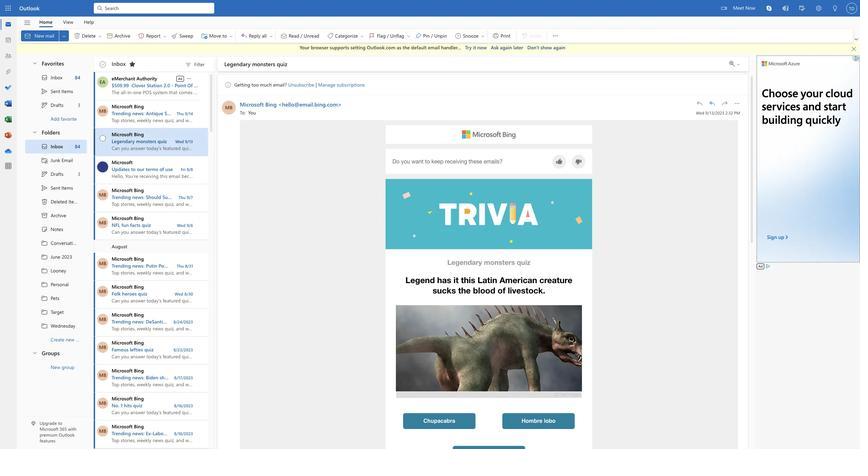 Task type: vqa. For each thing, say whether or not it's contained in the screenshot.


Task type: describe. For each thing, give the bounding box(es) containing it.
famous
[[112, 346, 129, 353]]

/ for 
[[387, 32, 389, 39]]

inbox inside 'tree'
[[51, 143, 63, 150]]

more right you popup button
[[264, 110, 275, 116]]

your browser supports setting outlook.com as the default email handler...
[[300, 44, 461, 51]]

items inside favorites tree
[[61, 88, 73, 95]]

more right the… at the left bottom
[[260, 430, 272, 436]]

3 inside 'tree'
[[78, 171, 80, 177]]

mb for famous lefties quiz
[[99, 344, 106, 350]]

sewing
[[180, 110, 196, 116]]

 for  looney
[[41, 267, 48, 274]]

disappears,
[[166, 318, 192, 325]]

1  tree item from the top
[[25, 98, 87, 112]]

microsoft for trending news: desantis disappears, vivek rises and woke… and more
[[112, 311, 133, 318]]

quiz up the email?
[[277, 60, 288, 67]]

news: for biden
[[132, 374, 145, 381]]

Select all messages checkbox
[[98, 59, 108, 69]]


[[129, 61, 136, 67]]

delete
[[82, 32, 96, 39]]

select a conversation checkbox for trending news: should supreme court disqualify trump from… and more
[[95, 184, 112, 200]]

favorites tree item
[[25, 57, 87, 71]]

thu 9/14
[[177, 111, 193, 116]]

 inside  checkbox
[[100, 135, 106, 141]]

0 vertical spatial the
[[403, 44, 410, 51]]

updates
[[112, 166, 130, 172]]

quiz right 'lefties'
[[144, 346, 154, 353]]

microsoft for legendary monsters quiz
[[112, 131, 133, 137]]

 inbox for second the  tree item from the top of the legend has it this latin american creature sucks the blood of livestock. application
[[41, 143, 63, 150]]

 inside favorites tree
[[41, 88, 48, 95]]

and right rises
[[219, 318, 227, 325]]

pm
[[735, 110, 741, 115]]

create
[[51, 336, 64, 343]]

browser
[[311, 44, 329, 51]]

rises
[[206, 318, 217, 325]]

 for second the  tree item from the top of the legend has it this latin american creature sucks the blood of livestock. application
[[41, 143, 48, 150]]

emerchant authority image
[[97, 76, 108, 87]]

microsoft inside upgrade to microsoft 365 with premium outlook features
[[40, 426, 58, 432]]

trending for trending news: should supreme court disqualify trump from… and more
[[112, 194, 131, 200]]

 sent items for second  tree item from the bottom of the legend has it this latin american creature sucks the blood of livestock. application
[[41, 88, 73, 95]]

microsoft bing for trending news: desantis disappears, vivek rises and woke… and more
[[112, 311, 144, 318]]

quiz inside email message element
[[517, 258, 531, 266]]

singer
[[165, 110, 179, 116]]


[[24, 32, 31, 39]]

1 vertical spatial  button
[[732, 98, 743, 109]]

mb inside popup button
[[225, 104, 233, 111]]

no. 1 hits quiz
[[112, 402, 143, 409]]

wed for legendary monsters quiz
[[175, 138, 184, 144]]

3 inside favorites tree
[[78, 102, 80, 108]]

microsoft bing for trending news: putin powerless to complain about china… and more
[[112, 255, 144, 262]]

mail
[[45, 32, 54, 39]]

archive inside move & delete group
[[115, 32, 130, 39]]

© getty images
[[554, 392, 581, 397]]

of inside message list list box
[[160, 166, 164, 172]]

and right what…
[[254, 110, 262, 116]]

 inside  move to 
[[229, 34, 233, 38]]

 button
[[127, 58, 138, 69]]

 inbox for 2nd the  tree item from the bottom of the legend has it this latin american creature sucks the blood of livestock. application
[[41, 74, 63, 81]]

bing for no. 1 hits quiz
[[134, 395, 144, 402]]

challenges…
[[209, 374, 236, 381]]


[[97, 5, 103, 12]]

bing for trending news: desantis disappears, vivek rises and woke… and more
[[134, 311, 144, 318]]

 
[[730, 61, 741, 66]]


[[41, 226, 48, 233]]

as
[[397, 44, 402, 51]]

 button for 
[[162, 30, 168, 41]]

 button
[[20, 17, 34, 29]]


[[201, 32, 208, 39]]

microsoft image
[[97, 161, 108, 172]]

 archive inside  tree item
[[41, 212, 66, 219]]

 for 
[[709, 100, 716, 107]]

message list list box
[[94, 72, 275, 449]]

clover
[[132, 82, 146, 88]]

1 horizontal spatial ad
[[759, 264, 763, 268]]

 drafts inside favorites tree
[[41, 102, 64, 108]]


[[697, 100, 704, 107]]

1
[[121, 402, 123, 409]]

no image
[[572, 155, 586, 169]]

add
[[51, 116, 60, 122]]

sent inside 'tree'
[[51, 185, 60, 191]]

select a conversation checkbox for updates to our terms of use
[[95, 156, 112, 172]]

calendar image
[[5, 37, 12, 44]]

new group
[[51, 364, 75, 370]]

 inside tree item
[[41, 212, 48, 219]]

 for 2nd the  tree item from the bottom of the legend has it this latin american creature sucks the blood of livestock. application
[[41, 74, 48, 81]]

the inside legend has it this latin american creature sucks the blood of livestock.
[[459, 285, 471, 295]]

favorite
[[61, 116, 77, 122]]

 button for folders
[[29, 126, 40, 138]]

2  tree item from the top
[[25, 167, 87, 181]]

/ for 
[[301, 32, 303, 39]]

august heading
[[94, 240, 208, 253]]

microsoft bing image for nfl fun facts quiz
[[97, 217, 108, 228]]

1  tree item from the top
[[25, 236, 95, 250]]

flag
[[377, 32, 386, 39]]

84 inside 'tree'
[[75, 143, 80, 150]]

china…
[[225, 262, 241, 269]]

outlook banner
[[0, 0, 861, 18]]

 print
[[493, 32, 511, 39]]

legendary monsters quiz inside email message element
[[448, 258, 531, 266]]

 conversation history
[[41, 240, 95, 246]]

 button for 
[[269, 30, 274, 41]]

history
[[80, 240, 95, 246]]

 button for 
[[97, 30, 103, 41]]

Select a conversation checkbox
[[95, 364, 112, 381]]

more apps image
[[5, 163, 12, 170]]

 button
[[778, 0, 795, 18]]

news: for putin
[[132, 262, 145, 269]]

bing for famous lefties quiz
[[134, 339, 144, 346]]

 archive inside move & delete group
[[106, 32, 130, 39]]

and right the… at the left bottom
[[251, 430, 259, 436]]

reply
[[249, 32, 261, 39]]

create new folder tree item
[[25, 333, 88, 346]]

much
[[260, 81, 272, 88]]

emails?
[[484, 158, 503, 164]]

add favorite tree item
[[25, 112, 87, 126]]

move
[[209, 32, 221, 39]]

with
[[68, 426, 77, 432]]

tags group
[[277, 29, 486, 43]]

news: for antique
[[132, 110, 145, 116]]

 button
[[811, 0, 828, 18]]

 button for 
[[59, 30, 69, 41]]

has
[[438, 275, 452, 285]]

and right china…
[[242, 262, 251, 269]]

 for  reply all 
[[241, 32, 248, 39]]

 inside select all messages option
[[100, 61, 106, 67]]

select a conversation checkbox containing mb
[[95, 336, 112, 353]]

select a conversation checkbox for trending news: desantis disappears, vivek rises and woke… and more
[[95, 309, 112, 325]]

don't show again
[[528, 44, 566, 51]]

disqualify
[[197, 194, 218, 200]]

news: for ex-
[[132, 430, 145, 436]]

quiz right hits
[[133, 402, 143, 409]]

 tree item
[[25, 153, 87, 167]]


[[817, 6, 822, 11]]

groups
[[42, 349, 60, 356]]

 for  delete 
[[74, 32, 81, 39]]

features
[[40, 438, 55, 444]]

trending news: ex-labor secretary robert reich answers the… and more
[[112, 430, 272, 436]]

subscriptions
[[337, 81, 365, 88]]

 tree item
[[25, 222, 87, 236]]

notes
[[51, 226, 63, 232]]

deleted
[[51, 198, 67, 205]]

microsoft bing for no. 1 hits quiz
[[112, 395, 144, 402]]

select a conversation checkbox for trending news: ex-labor secretary robert reich answers the… and more
[[95, 420, 112, 436]]

 report 
[[138, 32, 167, 39]]

quiz right facts
[[142, 222, 151, 228]]

more right china…
[[252, 262, 263, 269]]

/ for 
[[431, 32, 433, 39]]

84 inside favorites tree
[[75, 74, 80, 81]]

answers
[[218, 430, 236, 436]]

 inside folders tree item
[[32, 129, 38, 135]]

microsoft bing image for trending news: antique singer sewing machine values & what… and more
[[97, 105, 108, 116]]

 sent items for second  tree item
[[41, 184, 73, 191]]

2  tree item from the top
[[25, 181, 87, 195]]

1 vertical spatial items
[[61, 185, 73, 191]]

lobo
[[544, 418, 556, 424]]

1  tree item from the top
[[25, 71, 87, 84]]

emerchant authority
[[112, 75, 157, 82]]

mb for trending news: putin powerless to complain about china… and more
[[99, 260, 106, 266]]

 personal
[[41, 281, 69, 288]]

 inside ' categorize '
[[360, 34, 364, 38]]

print
[[501, 32, 511, 39]]

thu for court
[[179, 194, 186, 200]]

from…
[[235, 194, 250, 200]]

9/7
[[187, 194, 193, 200]]

terms
[[146, 166, 158, 172]]

bing inside email message element
[[266, 101, 277, 108]]


[[767, 6, 773, 11]]

setting
[[351, 44, 366, 51]]

microsoft bing image for famous lefties quiz
[[97, 342, 108, 353]]

and right from…
[[251, 194, 259, 200]]

 button
[[707, 98, 718, 109]]

bing for nfl fun facts quiz
[[134, 215, 144, 221]]

to inside email message element
[[425, 158, 430, 164]]

select a conversation checkbox for no. 1 hits quiz
[[95, 392, 112, 409]]

your
[[300, 44, 310, 51]]

filter
[[194, 61, 205, 68]]

-
[[172, 82, 174, 88]]

lefties
[[130, 346, 143, 353]]

again inside ask again later button
[[500, 44, 513, 51]]

 inside the  snooze 
[[481, 34, 485, 38]]

bing for legendary monsters quiz
[[134, 131, 144, 137]]

looney
[[51, 267, 66, 274]]

new inside tree item
[[51, 364, 60, 370]]

mb for trending news: should supreme court disqualify trump from… and more
[[99, 191, 106, 198]]

creature
[[540, 275, 573, 285]]

0 vertical spatial  button
[[549, 29, 563, 43]]

legendary inside email message element
[[448, 258, 483, 266]]

getting
[[235, 81, 250, 88]]

more right from…
[[260, 194, 272, 200]]

thu for sewing
[[177, 111, 184, 116]]

 for  target
[[41, 309, 48, 315]]

5  tree item from the top
[[25, 291, 87, 305]]

values
[[217, 110, 231, 116]]


[[722, 6, 728, 11]]

sweep
[[180, 32, 193, 39]]

microsoft bing for nfl fun facts quiz
[[112, 215, 144, 221]]

trending news: desantis disappears, vivek rises and woke… and more
[[112, 318, 267, 325]]

 for  deleted items
[[41, 198, 48, 205]]

mb button
[[222, 101, 236, 114]]

facts
[[130, 222, 140, 228]]

bing for trending news: antique singer sewing machine values & what… and more
[[134, 103, 144, 110]]


[[730, 61, 736, 66]]

none text field inside email message element
[[240, 109, 692, 116]]

sent inside favorites tree
[[51, 88, 60, 95]]

hits
[[124, 402, 132, 409]]

about
[[210, 262, 223, 269]]

trending for trending news: ex-labor secretary robert reich answers the… and more
[[112, 430, 131, 436]]

 button for groups
[[29, 346, 40, 359]]

 notes
[[41, 226, 63, 233]]

 inside  delete 
[[98, 34, 102, 38]]

email
[[428, 44, 440, 51]]

outlook inside "banner"
[[19, 4, 40, 12]]

emerchant
[[112, 75, 135, 82]]

folders tree item
[[25, 126, 87, 140]]

8/16/2023
[[174, 403, 193, 408]]

 inside groups tree item
[[32, 350, 38, 356]]

folders
[[42, 128, 60, 136]]

 inside  
[[737, 62, 741, 66]]

legendary inside message list list box
[[112, 138, 135, 144]]

0 vertical spatial 
[[552, 32, 559, 39]]

microsoft for trending news: ex-labor secretary robert reich answers the… and more
[[112, 423, 133, 430]]

show
[[541, 44, 552, 51]]

microsoft bing image for trending news: should supreme court disqualify trump from… and more
[[97, 189, 108, 200]]

later
[[514, 44, 524, 51]]

 sweep
[[171, 32, 193, 39]]

 inside  flag / unflag 
[[407, 34, 411, 38]]

point
[[175, 82, 186, 88]]

©
[[555, 392, 559, 397]]

microsoft bing image for trending news: desantis disappears, vivek rises and woke… and more
[[97, 314, 108, 325]]



Task type: locate. For each thing, give the bounding box(es) containing it.
to inside  move to 
[[223, 32, 227, 39]]

wednesday
[[51, 322, 75, 329]]

0 vertical spatial 3
[[78, 102, 80, 108]]

news: for should
[[132, 194, 145, 200]]

10 microsoft bing from the top
[[112, 395, 144, 402]]

 inside 'tree'
[[41, 171, 48, 177]]

1 vertical spatial 84
[[75, 143, 80, 150]]

select a conversation checkbox containing m
[[95, 156, 112, 172]]

wed for folk heroes quiz
[[175, 291, 183, 296]]

inbox down favorites tree item
[[51, 74, 63, 81]]

microsoft bing for trending news: should supreme court disqualify trump from… and more
[[112, 187, 144, 193]]

tree inside legend has it this latin american creature sucks the blood of livestock. application
[[25, 140, 95, 346]]

3  button from the top
[[29, 346, 40, 359]]

 filter
[[185, 61, 205, 68]]

0 vertical spatial monsters
[[252, 60, 276, 67]]

 inside 'tree'
[[41, 184, 48, 191]]

Select a conversation checkbox
[[95, 128, 112, 143]]

move & delete group
[[21, 29, 234, 43]]

1 trending from the top
[[112, 110, 131, 116]]

quiz up american
[[517, 258, 531, 266]]

 tree item up pets
[[25, 277, 87, 291]]

groups tree item
[[25, 346, 87, 360]]

new left the mail
[[34, 32, 44, 39]]

365
[[60, 426, 67, 432]]

 button
[[720, 98, 731, 109]]

0 horizontal spatial  archive
[[41, 212, 66, 219]]

 left reply
[[241, 32, 248, 39]]

and right woke…
[[246, 318, 254, 325]]

select a conversation checkbox down emerchant authority image
[[95, 100, 112, 116]]

shouts
[[160, 374, 174, 381]]

1 vertical spatial sent
[[51, 185, 60, 191]]

6  from the top
[[41, 309, 48, 315]]

to:
[[240, 109, 246, 116]]

 down ''
[[41, 240, 48, 246]]

ad inside message list list box
[[178, 76, 182, 81]]

 inbox
[[41, 74, 63, 81], [41, 143, 63, 150]]

1 vertical spatial 
[[41, 212, 48, 219]]

 button left folders on the top of the page
[[29, 126, 40, 138]]

3 select a conversation checkbox from the top
[[95, 212, 112, 228]]

11 microsoft bing from the top
[[112, 423, 144, 430]]

mb for nfl fun facts quiz
[[99, 219, 106, 226]]

1 vertical spatial 
[[41, 171, 48, 177]]

2 vertical spatial  button
[[29, 346, 40, 359]]

word image
[[5, 100, 12, 107]]

 button left  on the top left of the page
[[162, 30, 168, 41]]

 inside 'tree'
[[41, 143, 48, 150]]

2 select a conversation checkbox from the top
[[95, 184, 112, 200]]

inbox heading
[[112, 56, 138, 72]]

 drafts inside 'tree'
[[41, 171, 64, 177]]

onedrive image
[[5, 148, 12, 155]]

 tree item down junk
[[25, 167, 87, 181]]

1 vertical spatial  tree item
[[25, 181, 87, 195]]

 down ' target'
[[41, 322, 48, 329]]

2  from the top
[[41, 171, 48, 177]]

2 vertical spatial monsters
[[484, 258, 515, 266]]

trending news: biden shouts during speech, challenges… and more
[[112, 374, 258, 381]]

microsoft bing for legendary monsters quiz
[[112, 131, 144, 137]]

trending down 1
[[112, 430, 131, 436]]

 up ''
[[41, 212, 48, 219]]

0 vertical spatial select a conversation checkbox
[[95, 336, 112, 353]]

0 horizontal spatial legendary
[[112, 138, 135, 144]]

view button
[[58, 17, 78, 27]]

mb for trending news: biden shouts during speech, challenges… and more
[[99, 372, 106, 378]]

 drafts
[[41, 102, 64, 108], [41, 171, 64, 177]]

microsoft for trending news: should supreme court disqualify trump from… and more
[[112, 187, 133, 193]]

tree containing 
[[25, 140, 95, 346]]

 inbox down favorites
[[41, 74, 63, 81]]

 for  wednesday
[[41, 322, 48, 329]]

microsoft bing image inside mb checkbox
[[97, 370, 108, 381]]

 up  tree item
[[41, 184, 48, 191]]

 for  personal
[[41, 281, 48, 288]]

1 sent from the top
[[51, 88, 60, 95]]

4  from the top
[[41, 281, 48, 288]]

items inside  deleted items
[[69, 198, 80, 205]]

new group tree item
[[25, 360, 87, 374]]

 button inside groups tree item
[[29, 346, 40, 359]]


[[800, 6, 806, 11]]

3
[[78, 102, 80, 108], [78, 171, 80, 177]]

1 vertical spatial outlook
[[59, 432, 75, 438]]


[[138, 32, 145, 39]]

 inside  button
[[709, 100, 716, 107]]

updates to our terms of use
[[112, 166, 173, 172]]


[[61, 33, 67, 39], [98, 34, 102, 38], [163, 34, 167, 38], [229, 34, 233, 38], [269, 34, 273, 38], [360, 34, 364, 38], [407, 34, 411, 38], [481, 34, 485, 38], [32, 60, 38, 66], [737, 62, 741, 66], [32, 129, 38, 135], [32, 350, 38, 356]]

 up now
[[481, 34, 485, 38]]

items up  deleted items
[[61, 185, 73, 191]]

2 vertical spatial thu
[[177, 263, 184, 268]]

1 3 from the top
[[78, 102, 80, 108]]

2  from the top
[[41, 253, 48, 260]]

microsoft for nfl fun facts quiz
[[112, 215, 133, 221]]

4 select a conversation checkbox from the top
[[95, 309, 112, 325]]

1 vertical spatial it
[[454, 275, 459, 285]]

inbox up  junk email
[[51, 143, 63, 150]]

microsoft bing image for folk heroes quiz
[[97, 286, 108, 297]]

1 vertical spatial legendary monsters quiz
[[112, 138, 167, 144]]

try it now button
[[465, 44, 487, 51]]

Select a conversation checkbox
[[95, 156, 112, 172], [95, 184, 112, 200], [95, 212, 112, 228], [95, 309, 112, 325], [95, 392, 112, 409], [95, 420, 112, 436]]

trending down updates
[[112, 194, 131, 200]]

1 again from the left
[[500, 44, 513, 51]]

 button left the groups
[[29, 346, 40, 359]]

5 news: from the top
[[132, 374, 145, 381]]

thu left 9/14
[[177, 111, 184, 116]]

2  from the top
[[100, 135, 106, 141]]

4 microsoft bing from the top
[[112, 215, 144, 221]]

 button left favorites
[[29, 57, 40, 69]]

microsoft bing for folk heroes quiz
[[112, 283, 144, 290]]

people image
[[5, 53, 12, 60]]

2 horizontal spatial legendary
[[448, 258, 483, 266]]

1 horizontal spatial 
[[709, 100, 716, 107]]

3 / from the left
[[431, 32, 433, 39]]

favorites tree
[[25, 54, 87, 126]]

1 horizontal spatial archive
[[115, 32, 130, 39]]

1 84 from the top
[[75, 74, 80, 81]]

1 horizontal spatial of
[[498, 285, 506, 295]]

3  button from the left
[[406, 30, 412, 41]]

robert
[[188, 430, 203, 436]]

0 vertical spatial new
[[34, 32, 44, 39]]

 for  pets
[[41, 295, 48, 302]]

 tree item
[[25, 236, 95, 250], [25, 250, 87, 264], [25, 264, 87, 277], [25, 277, 87, 291], [25, 291, 87, 305], [25, 305, 87, 319], [25, 319, 87, 333]]

tree
[[25, 140, 95, 346]]

2  from the top
[[41, 143, 48, 150]]

 inside tree item
[[41, 198, 48, 205]]

2  sent items from the top
[[41, 184, 73, 191]]

1 vertical spatial select a conversation checkbox
[[95, 253, 112, 269]]

0 vertical spatial sent
[[51, 88, 60, 95]]

 inside the  reply all 
[[269, 34, 273, 38]]

 right delete
[[106, 32, 113, 39]]

more right woke…
[[255, 318, 267, 325]]

84 up  "tree item"
[[75, 143, 80, 150]]

2:32
[[726, 110, 734, 115]]

2 select a conversation checkbox from the top
[[95, 448, 112, 449]]

0 horizontal spatial 
[[41, 198, 48, 205]]

 inside favorites tree item
[[32, 60, 38, 66]]

Select a conversation checkbox
[[95, 336, 112, 353], [95, 448, 112, 449]]

None text field
[[240, 109, 692, 116]]

premium features image
[[31, 421, 36, 426]]


[[41, 102, 48, 108], [41, 171, 48, 177]]

2 / from the left
[[387, 32, 389, 39]]

2 trending from the top
[[112, 194, 131, 200]]

 tree item
[[25, 98, 87, 112], [25, 167, 87, 181]]

microsoft for trending news: putin powerless to complain about china… and more
[[112, 255, 133, 262]]

1 drafts from the top
[[51, 102, 64, 108]]

1  inbox from the top
[[41, 74, 63, 81]]

2 3 from the top
[[78, 171, 80, 177]]

2 vertical spatial legendary monsters quiz
[[448, 258, 531, 266]]

1 news: from the top
[[132, 110, 145, 116]]

quiz
[[277, 60, 288, 67], [158, 138, 167, 144], [142, 222, 151, 228], [517, 258, 531, 266], [138, 290, 147, 297], [144, 346, 154, 353], [133, 402, 143, 409]]

microsoft bing for famous lefties quiz
[[112, 339, 144, 346]]

 inside  archive
[[106, 32, 113, 39]]

2 horizontal spatial  button
[[406, 30, 412, 41]]

1 vertical spatial microsoft bing image
[[97, 258, 108, 269]]

bing for trending news: putin powerless to complain about china… and more
[[134, 255, 144, 262]]

/
[[301, 32, 303, 39], [387, 32, 389, 39], [431, 32, 433, 39]]

mb for trending news: ex-labor secretary robert reich answers the… and more
[[99, 427, 106, 434]]

inbox inside favorites tree
[[51, 74, 63, 81]]

0 horizontal spatial it
[[454, 275, 459, 285]]

again right ask
[[500, 44, 513, 51]]

email message element
[[218, 75, 749, 449]]

1 horizontal spatial 
[[552, 32, 559, 39]]

3  tree item from the top
[[25, 264, 87, 277]]

should
[[146, 194, 161, 200]]

again inside don't show again button
[[554, 44, 566, 51]]

it right try
[[473, 44, 476, 51]]

again right the show
[[554, 44, 566, 51]]

0 vertical spatial  sent items
[[41, 88, 73, 95]]

1  from the top
[[100, 61, 106, 67]]

6 trending from the top
[[112, 430, 131, 436]]

you
[[401, 158, 410, 164]]

to inside upgrade to microsoft 365 with premium outlook features
[[58, 420, 62, 426]]

m
[[101, 163, 105, 170]]

0 vertical spatial  drafts
[[41, 102, 64, 108]]

/ inside  pin / unpin
[[431, 32, 433, 39]]

it inside legend has it this latin american creature sucks the blood of livestock.
[[454, 275, 459, 285]]

 tree item
[[25, 208, 87, 222]]

 inside email message element
[[734, 100, 741, 107]]

1 horizontal spatial  button
[[269, 30, 274, 41]]

news: left biden
[[132, 374, 145, 381]]

 up add favorite tree item
[[41, 102, 48, 108]]

2 vertical spatial inbox
[[51, 143, 63, 150]]

 tree item down target
[[25, 319, 87, 333]]

/ inside  flag / unflag 
[[387, 32, 389, 39]]

 tree item down favorites
[[25, 71, 87, 84]]


[[106, 32, 113, 39], [41, 212, 48, 219]]

account manager for test dummy image
[[847, 3, 858, 14]]

none text field containing to:
[[240, 109, 692, 116]]

5 select a conversation checkbox from the top
[[95, 392, 112, 409]]

items up favorite
[[61, 88, 73, 95]]

3 left microsoft icon on the top left of page
[[78, 171, 80, 177]]

microsoft bing image
[[222, 101, 236, 114], [97, 105, 108, 116], [97, 189, 108, 200], [97, 286, 108, 297], [97, 314, 108, 325], [97, 342, 108, 353], [97, 370, 108, 381], [97, 397, 108, 409], [97, 425, 108, 436]]

drafts for first  tree item
[[51, 102, 64, 108]]

thu
[[177, 111, 184, 116], [179, 194, 186, 200], [177, 263, 184, 268]]

1 horizontal spatial outlook
[[59, 432, 75, 438]]

1  from the top
[[41, 88, 48, 95]]

1 horizontal spatial legendary monsters quiz
[[225, 60, 288, 67]]

 for  june 2023
[[41, 253, 48, 260]]

monsters inside email message element
[[484, 258, 515, 266]]

 button right the mail
[[59, 30, 69, 41]]

 right 
[[737, 62, 741, 66]]

sent up  tree item
[[51, 185, 60, 191]]

 inside favorites tree
[[41, 102, 48, 108]]

7  from the top
[[41, 322, 48, 329]]

 button up pm
[[732, 98, 743, 109]]

0 vertical spatial 
[[100, 61, 106, 67]]


[[171, 32, 178, 39]]

1 / from the left
[[301, 32, 303, 39]]

2  drafts from the top
[[41, 171, 64, 177]]

trending for trending news: antique singer sewing machine values & what… and more
[[112, 110, 131, 116]]

 sent items inside favorites tree
[[41, 88, 73, 95]]

 right the mail
[[61, 33, 67, 39]]

heroes
[[122, 290, 137, 297]]

mb inside select a conversation option
[[99, 344, 106, 350]]

1 horizontal spatial monsters
[[252, 60, 276, 67]]

wed 8/30
[[175, 291, 193, 296]]

0 vertical spatial 
[[106, 32, 113, 39]]

7  tree item from the top
[[25, 319, 87, 333]]

2 select a conversation checkbox from the top
[[95, 253, 112, 269]]

6 microsoft bing from the top
[[112, 283, 144, 290]]

email
[[62, 157, 73, 163]]

$509.99
[[112, 82, 129, 88]]

select a conversation checkbox down august
[[95, 253, 112, 269]]

3 microsoft bing from the top
[[112, 187, 144, 193]]

microsoft bing image for trending news: putin powerless to complain about china… and more
[[97, 258, 108, 269]]

0 horizontal spatial 
[[41, 212, 48, 219]]

drafts inside 'tree'
[[51, 171, 64, 177]]

0 horizontal spatial again
[[500, 44, 513, 51]]

outlook up ""
[[19, 4, 40, 12]]

bing for trending news: should supreme court disqualify trump from… and more
[[134, 187, 144, 193]]

1 vertical spatial 
[[41, 143, 48, 150]]

1 horizontal spatial  button
[[732, 98, 743, 109]]

wed for nfl fun facts quiz
[[177, 222, 186, 228]]

1 vertical spatial drafts
[[51, 171, 64, 177]]

and right the challenges…
[[237, 374, 246, 381]]

0 vertical spatial it
[[473, 44, 476, 51]]

1  from the top
[[41, 240, 48, 246]]

3  from the top
[[41, 267, 48, 274]]

 wednesday
[[41, 322, 75, 329]]

drafts for first  tree item from the bottom
[[51, 171, 64, 177]]

email trivia image
[[396, 305, 583, 391]]

8/17/2023
[[174, 375, 193, 380]]

trending for trending news: desantis disappears, vivek rises and woke… and more
[[112, 318, 131, 325]]

6 news: from the top
[[132, 430, 145, 436]]

0 vertical spatial of
[[160, 166, 164, 172]]

ea
[[100, 78, 105, 85]]

 right delete
[[98, 34, 102, 38]]

0 horizontal spatial outlook
[[19, 4, 40, 12]]

 drafts up the add
[[41, 102, 64, 108]]

2 horizontal spatial 
[[734, 100, 741, 107]]

group
[[62, 364, 75, 370]]

 button
[[186, 75, 192, 82]]

0 vertical spatial  tree item
[[25, 98, 87, 112]]

 inside dropdown button
[[61, 33, 67, 39]]

/ right pin at the left of the page
[[431, 32, 433, 39]]

 button inside favorites tree item
[[29, 57, 40, 69]]

select a conversation checkbox left fun
[[95, 212, 112, 228]]

unsubscribe
[[288, 81, 315, 88]]

bing for trending news: biden shouts during speech, challenges… and more
[[134, 367, 144, 374]]

it inside button
[[473, 44, 476, 51]]

1 vertical spatial select a conversation checkbox
[[95, 448, 112, 449]]

 june 2023
[[41, 253, 72, 260]]

set your advertising preferences image
[[766, 263, 772, 269]]

0 horizontal spatial 
[[186, 76, 192, 81]]

1 vertical spatial  inbox
[[41, 143, 63, 150]]

microsoft bing image for trending news: ex-labor secretary robert reich answers the… and more
[[97, 425, 108, 436]]

2 drafts from the top
[[51, 171, 64, 177]]

1 vertical spatial monsters
[[136, 138, 156, 144]]

0 horizontal spatial of
[[160, 166, 164, 172]]

quiz left wed 9/13
[[158, 138, 167, 144]]

legendary up this
[[448, 258, 483, 266]]

drafts inside favorites tree
[[51, 102, 64, 108]]

more right the challenges…
[[247, 374, 258, 381]]

 tree item
[[25, 195, 87, 208]]

archive left 
[[115, 32, 130, 39]]

2  from the top
[[41, 184, 48, 191]]

0 horizontal spatial  button
[[97, 30, 103, 41]]

1  button from the left
[[97, 30, 103, 41]]

1 vertical spatial  sent items
[[41, 184, 73, 191]]

2 news: from the top
[[132, 194, 145, 200]]

report
[[146, 32, 161, 39]]

microsoft bing image
[[97, 217, 108, 228], [97, 258, 108, 269]]

 sent items inside 'tree'
[[41, 184, 73, 191]]

 button
[[762, 0, 778, 17]]

of
[[160, 166, 164, 172], [498, 285, 506, 295]]

select a conversation checkbox for folk heroes quiz
[[95, 281, 112, 297]]

1 select a conversation checkbox from the top
[[95, 336, 112, 353]]

 left  on the top left of the page
[[163, 34, 167, 38]]

1 vertical spatial 
[[41, 184, 48, 191]]

0 vertical spatial archive
[[115, 32, 130, 39]]

inbox inside 'inbox '
[[112, 60, 126, 67]]

microsoft bing for trending news: antique singer sewing machine values & what… and more
[[112, 103, 144, 110]]

quiz right "heroes"
[[138, 290, 147, 297]]

 left 
[[407, 34, 411, 38]]

ask again later
[[491, 44, 524, 51]]

2  inbox from the top
[[41, 143, 63, 150]]

3 select a conversation checkbox from the top
[[95, 281, 112, 297]]

8/23/2023
[[174, 347, 193, 352]]

1 horizontal spatial it
[[473, 44, 476, 51]]

thu for to
[[177, 263, 184, 268]]

9 microsoft bing from the top
[[112, 367, 144, 374]]

2 vertical spatial 
[[734, 100, 741, 107]]

microsoft for trending news: antique singer sewing machine values & what… and more
[[112, 103, 133, 110]]

1 microsoft bing image from the top
[[97, 217, 108, 228]]

microsoft inside email message element
[[240, 101, 264, 108]]

 sent items up  tree item
[[41, 184, 73, 191]]

mb for trending news: antique singer sewing machine values & what… and more
[[99, 107, 106, 114]]

microsoft bing image for no. 1 hits quiz
[[97, 397, 108, 409]]

to do image
[[5, 84, 12, 91]]

 inbox inside 'tree'
[[41, 143, 63, 150]]

2 again from the left
[[554, 44, 566, 51]]

2 sent from the top
[[51, 185, 60, 191]]


[[41, 157, 48, 164]]

mb for no. 1 hits quiz
[[99, 400, 106, 406]]

1  drafts from the top
[[41, 102, 64, 108]]

1 vertical spatial thu
[[179, 194, 186, 200]]

0 vertical spatial outlook
[[19, 4, 40, 12]]

 inbox inside favorites tree
[[41, 74, 63, 81]]

archive inside  tree item
[[51, 212, 66, 219]]

hombre lobo
[[522, 418, 556, 424]]

add favorite
[[51, 116, 77, 122]]

7 microsoft bing from the top
[[112, 311, 144, 318]]

4 trending from the top
[[112, 318, 131, 325]]

0 vertical spatial 
[[41, 74, 48, 81]]

microsoft for folk heroes quiz
[[112, 283, 133, 290]]

mb for folk heroes quiz
[[99, 288, 106, 294]]

5 microsoft bing from the top
[[112, 255, 144, 262]]

0 vertical spatial  button
[[29, 57, 40, 69]]


[[552, 32, 559, 39], [186, 76, 192, 81], [734, 100, 741, 107]]

 inside the  reply all 
[[241, 32, 248, 39]]

0 vertical spatial 84
[[75, 74, 80, 81]]

2 84 from the top
[[75, 143, 80, 150]]

 inside  delete 
[[74, 32, 81, 39]]

 button for favorites
[[29, 57, 40, 69]]

message list section
[[94, 55, 275, 449]]

2 horizontal spatial legendary monsters quiz
[[448, 258, 531, 266]]

home
[[39, 18, 53, 25]]

too
[[252, 81, 259, 88]]

 button inside tags group
[[406, 30, 412, 41]]

0 vertical spatial thu
[[177, 111, 184, 116]]

1 microsoft bing from the top
[[112, 103, 144, 110]]

view
[[63, 18, 73, 25]]

8 microsoft bing from the top
[[112, 339, 144, 346]]

 up pm
[[734, 100, 741, 107]]

powerpoint image
[[5, 132, 12, 139]]

0 vertical spatial ad
[[178, 76, 182, 81]]

1 vertical spatial of
[[498, 285, 506, 295]]

2 horizontal spatial /
[[431, 32, 433, 39]]

Search for email, meetings, files and more. field
[[104, 4, 210, 12]]

the down this
[[459, 285, 471, 295]]

 button left 
[[406, 30, 412, 41]]

select a conversation checkbox for trending news: antique singer sewing machine values & what… and more
[[95, 100, 112, 116]]

1 vertical spatial  button
[[29, 126, 40, 138]]

trivia image
[[386, 179, 593, 249]]

new
[[34, 32, 44, 39], [51, 364, 60, 370]]

bing for trending news: ex-labor secretary robert reich answers the… and more
[[134, 423, 144, 430]]

1 horizontal spatial /
[[387, 32, 389, 39]]

 button up "don't show again" on the top of the page
[[549, 29, 563, 43]]

microsoft for no. 1 hits quiz
[[112, 395, 133, 402]]

new inside  new mail
[[34, 32, 44, 39]]

legendary monsters quiz up our
[[112, 138, 167, 144]]

1  from the top
[[41, 102, 48, 108]]

 inside  report 
[[163, 34, 167, 38]]

1  sent items from the top
[[41, 88, 73, 95]]

news: left putin
[[132, 262, 145, 269]]

 up  at the left of page
[[41, 143, 48, 150]]

 tree item down the  personal
[[25, 291, 87, 305]]

 up "don't show again" on the top of the page
[[552, 32, 559, 39]]

to
[[223, 32, 227, 39], [425, 158, 430, 164], [131, 166, 136, 172], [182, 262, 186, 269], [58, 420, 62, 426]]

thu left 9/7 at the top
[[179, 194, 186, 200]]

/ right read
[[301, 32, 303, 39]]

0 horizontal spatial archive
[[51, 212, 66, 219]]

1  from the top
[[41, 74, 48, 81]]

news: for desantis
[[132, 318, 145, 325]]

5 trending from the top
[[112, 374, 131, 381]]

legendary
[[225, 60, 251, 67], [112, 138, 135, 144], [448, 258, 483, 266]]

reich
[[205, 430, 216, 436]]

mb
[[225, 104, 233, 111], [99, 107, 106, 114], [99, 191, 106, 198], [99, 219, 106, 226], [99, 260, 106, 266], [99, 288, 106, 294], [99, 316, 106, 322], [99, 344, 106, 350], [99, 372, 106, 378], [99, 400, 106, 406], [99, 427, 106, 434]]

 button
[[29, 57, 40, 69], [29, 126, 40, 138], [29, 346, 40, 359]]

/ inside  read / unread
[[301, 32, 303, 39]]

microsoft bing for trending news: ex-labor secretary robert reich answers the… and more
[[112, 423, 144, 430]]

0 vertical spatial inbox
[[112, 60, 126, 67]]

tab list
[[34, 17, 99, 27]]

yes image
[[553, 155, 567, 169]]

 tree item up the add
[[25, 98, 87, 112]]

1 vertical spatial  tree item
[[25, 140, 87, 153]]

1 horizontal spatial 
[[106, 32, 113, 39]]

select a conversation checkbox for nfl fun facts quiz
[[95, 212, 112, 228]]

 left the groups
[[32, 350, 38, 356]]

1  tree item from the top
[[25, 84, 87, 98]]

read
[[289, 32, 300, 39]]

1 vertical spatial new
[[51, 364, 60, 370]]

0 vertical spatial  archive
[[106, 32, 130, 39]]

mb inside checkbox
[[99, 372, 106, 378]]

it right 'has'
[[454, 275, 459, 285]]

the right as
[[403, 44, 410, 51]]

drafts down  junk email
[[51, 171, 64, 177]]

 button for 
[[406, 30, 412, 41]]

tab list inside legend has it this latin american creature sucks the blood of livestock. application
[[34, 17, 99, 27]]

1  button from the top
[[29, 57, 40, 69]]

/ right 'flag' at the left
[[387, 32, 389, 39]]

legendary up getting
[[225, 60, 251, 67]]

 search field
[[94, 0, 215, 16]]

mail image
[[5, 21, 12, 28]]

 up  pets
[[41, 281, 48, 288]]

ad up point
[[178, 76, 182, 81]]

legend
[[406, 275, 435, 285]]

 inside dropdown button
[[186, 76, 192, 81]]

1 select a conversation checkbox from the top
[[95, 100, 112, 116]]

outlook inside upgrade to microsoft 365 with premium outlook features
[[59, 432, 75, 438]]

0 vertical spatial 
[[74, 32, 81, 39]]

 button inside folders tree item
[[29, 126, 40, 138]]

legend has it this latin american creature sucks the blood of livestock. application
[[0, 0, 861, 449]]

wed inside email message element
[[697, 110, 705, 115]]

2 microsoft bing from the top
[[112, 131, 144, 137]]

 categorize 
[[327, 32, 364, 39]]

1 vertical spatial legendary
[[112, 138, 135, 144]]

0 vertical spatial  tree item
[[25, 71, 87, 84]]

 tree item up deleted on the top left of page
[[25, 181, 87, 195]]

2 vertical spatial select a conversation checkbox
[[95, 281, 112, 297]]

0 vertical spatial select a conversation checkbox
[[95, 100, 112, 116]]

news:
[[132, 110, 145, 116], [132, 194, 145, 200], [132, 262, 145, 269], [132, 318, 145, 325], [132, 374, 145, 381], [132, 430, 145, 436]]

excel image
[[5, 116, 12, 123]]

monsters up latin
[[484, 258, 515, 266]]

legendary monsters quiz up too
[[225, 60, 288, 67]]

 button right all
[[269, 30, 274, 41]]

2 vertical spatial legendary
[[448, 258, 483, 266]]

select a conversation checkbox down  checkbox
[[95, 156, 112, 172]]

1 vertical spatial 
[[709, 100, 716, 107]]

the
[[403, 44, 410, 51], [459, 285, 471, 295]]

categorize
[[335, 32, 358, 39]]

1 horizontal spatial legendary
[[225, 60, 251, 67]]

tab list containing home
[[34, 17, 99, 27]]

 move to 
[[201, 32, 233, 39]]

0 horizontal spatial monsters
[[136, 138, 156, 144]]

1 vertical spatial archive
[[51, 212, 66, 219]]

select a conversation checkbox for trending news: putin powerless to complain about china… and more
[[95, 253, 112, 269]]


[[281, 32, 288, 39]]

 left 
[[360, 34, 364, 38]]

2  tree item from the top
[[25, 250, 87, 264]]

thu 8/31
[[177, 263, 193, 268]]

it
[[473, 44, 476, 51], [454, 275, 459, 285]]

0 vertical spatial 
[[41, 88, 48, 95]]


[[74, 32, 81, 39], [41, 198, 48, 205]]

 tree item up junk
[[25, 140, 87, 153]]

0 horizontal spatial  button
[[549, 29, 563, 43]]

legendary monsters quiz inside message list list box
[[112, 138, 167, 144]]

0 horizontal spatial  button
[[59, 30, 69, 41]]

 left target
[[41, 309, 48, 315]]

folk
[[112, 290, 121, 297]]

help
[[84, 18, 94, 25]]

microsoft bing for trending news: biden shouts during speech, challenges… and more
[[112, 367, 144, 374]]

 right all
[[269, 34, 273, 38]]

 archive up the  notes at the left
[[41, 212, 66, 219]]

6 select a conversation checkbox from the top
[[95, 420, 112, 436]]

trending up famous on the bottom left of page
[[112, 318, 131, 325]]

you button
[[248, 109, 256, 116]]

0 horizontal spatial the
[[403, 44, 410, 51]]

5  from the top
[[41, 295, 48, 302]]

microsoft for famous lefties quiz
[[112, 339, 133, 346]]

2 microsoft bing image from the top
[[97, 258, 108, 269]]

4  tree item from the top
[[25, 277, 87, 291]]

 left deleted on the top left of page
[[41, 198, 48, 205]]

microsoft bing
[[112, 103, 144, 110], [112, 131, 144, 137], [112, 187, 144, 193], [112, 215, 144, 221], [112, 255, 144, 262], [112, 283, 144, 290], [112, 311, 144, 318], [112, 339, 144, 346], [112, 367, 144, 374], [112, 395, 144, 402], [112, 423, 144, 430]]

microsoft bing image inside select a conversation option
[[97, 342, 108, 353]]

sent up the add
[[51, 88, 60, 95]]

1 select a conversation checkbox from the top
[[95, 156, 112, 172]]

 button inside move & delete group
[[59, 30, 69, 41]]

of inside legend has it this latin american creature sucks the blood of livestock.
[[498, 285, 506, 295]]

trending
[[112, 110, 131, 116], [112, 194, 131, 200], [112, 262, 131, 269], [112, 318, 131, 325], [112, 374, 131, 381], [112, 430, 131, 436]]

mb for trending news: desantis disappears, vivek rises and woke… and more
[[99, 316, 106, 322]]

3 news: from the top
[[132, 262, 145, 269]]

0 horizontal spatial new
[[34, 32, 44, 39]]

6  tree item from the top
[[25, 305, 87, 319]]

monsters up much
[[252, 60, 276, 67]]

 button
[[795, 0, 811, 18]]

putin
[[146, 262, 157, 269]]

new
[[66, 336, 74, 343]]

2  button from the left
[[162, 30, 168, 41]]

ad
[[178, 76, 182, 81], [759, 264, 763, 268]]

 target
[[41, 309, 64, 315]]


[[852, 46, 858, 52]]

Select a conversation checkbox
[[95, 100, 112, 116], [95, 253, 112, 269], [95, 281, 112, 297]]

4 news: from the top
[[132, 318, 145, 325]]

2 horizontal spatial monsters
[[484, 258, 515, 266]]

of left use
[[160, 166, 164, 172]]

files image
[[5, 69, 12, 76]]

 left "june"
[[41, 253, 48, 260]]

 junk email
[[41, 157, 73, 164]]

2  button from the top
[[29, 126, 40, 138]]

monsters up the updates to our terms of use
[[136, 138, 156, 144]]

 down favorites
[[41, 88, 48, 95]]

2  tree item from the top
[[25, 140, 87, 153]]

2  button from the left
[[269, 30, 274, 41]]

 right move
[[229, 34, 233, 38]]

2023
[[62, 253, 72, 260]]

handler...
[[442, 44, 461, 51]]

monsters inside message list list box
[[136, 138, 156, 144]]

left-rail-appbar navigation
[[1, 17, 15, 159]]

3 trending from the top
[[112, 262, 131, 269]]

1  button from the left
[[59, 30, 69, 41]]

bing for folk heroes quiz
[[134, 283, 144, 290]]

 button right delete
[[97, 30, 103, 41]]

 inside favorites tree
[[41, 74, 48, 81]]

 for  conversation history
[[41, 240, 48, 246]]

 read / unread
[[281, 32, 320, 39]]

0 vertical spatial microsoft bing image
[[97, 217, 108, 228]]

1 vertical spatial inbox
[[51, 74, 63, 81]]

1 horizontal spatial  button
[[162, 30, 168, 41]]

microsoft bing image for trending news: biden shouts during speech, challenges… and more
[[97, 370, 108, 381]]

 up m on the left top of page
[[100, 135, 106, 141]]

 tree item
[[25, 84, 87, 98], [25, 181, 87, 195]]

9/13/2023
[[706, 110, 725, 115]]

 tree item
[[25, 71, 87, 84], [25, 140, 87, 153]]

our
[[137, 166, 145, 172]]



